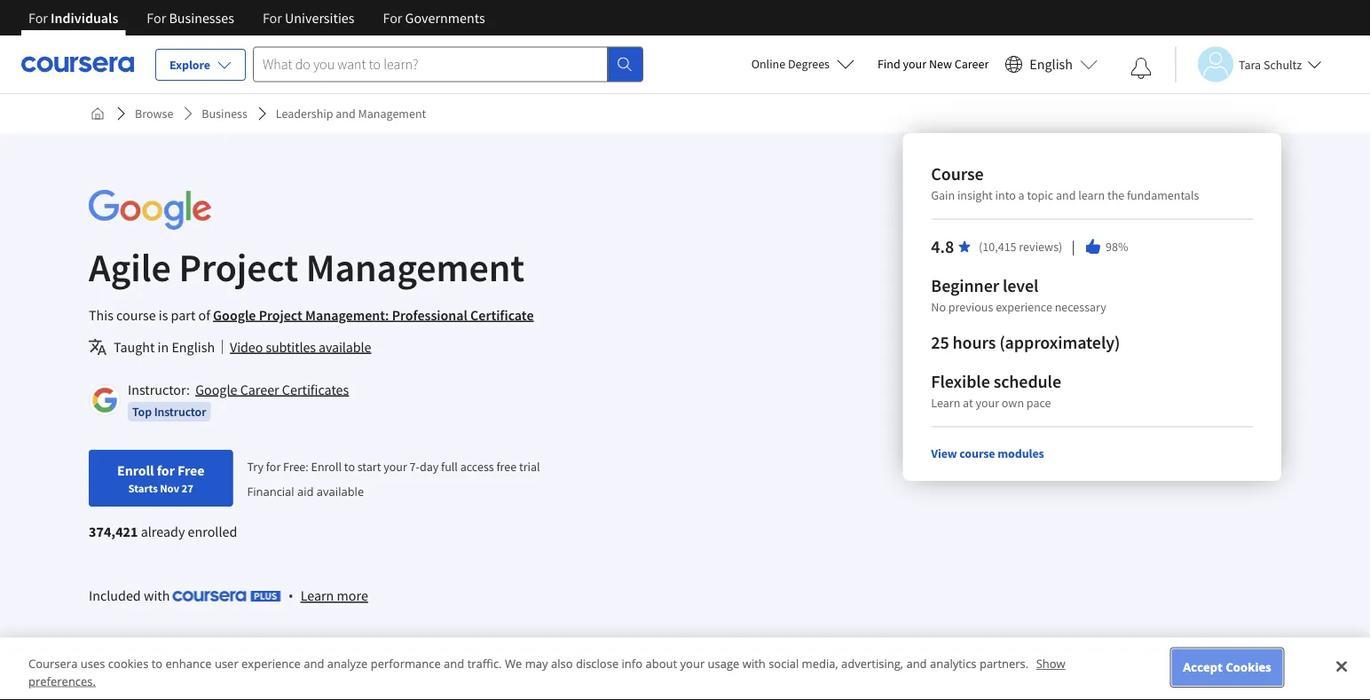 Task type: locate. For each thing, give the bounding box(es) containing it.
for universities
[[263, 9, 355, 27]]

nov
[[160, 481, 179, 495]]

coursera plus image
[[173, 591, 281, 602]]

browse
[[135, 106, 173, 122]]

and left analytics on the right
[[906, 656, 927, 672]]

cookies
[[108, 656, 149, 672]]

1 vertical spatial available
[[317, 483, 364, 499]]

accept
[[1183, 659, 1223, 675]]

course right view
[[960, 445, 995, 461]]

trial
[[519, 459, 540, 475]]

1 vertical spatial course
[[960, 445, 995, 461]]

0 vertical spatial learn
[[931, 395, 960, 411]]

online
[[751, 56, 786, 72]]

and left analyze
[[304, 656, 324, 672]]

explore button
[[155, 49, 246, 81]]

0 vertical spatial career
[[955, 56, 989, 72]]

1 horizontal spatial with
[[743, 656, 766, 672]]

0 horizontal spatial english
[[172, 338, 215, 356]]

google up instructor
[[195, 381, 237, 398]]

enroll right free:
[[311, 459, 342, 475]]

google project management: professional certificate link
[[213, 306, 534, 324]]

3 for from the left
[[263, 9, 282, 27]]

online degrees button
[[737, 44, 869, 83]]

for individuals
[[28, 9, 118, 27]]

english
[[1030, 55, 1073, 73], [172, 338, 215, 356]]

to inside privacy alert dialog
[[152, 656, 163, 672]]

1 vertical spatial project
[[259, 306, 302, 324]]

tara schultz
[[1239, 56, 1302, 72]]

agile
[[89, 242, 171, 292]]

management down the "what do you want to learn?" text field at the left of the page
[[358, 106, 426, 122]]

own
[[1002, 395, 1024, 411]]

management up professional
[[306, 242, 524, 292]]

find
[[878, 56, 900, 72]]

reviews
[[689, 670, 740, 688]]

reviews)
[[1019, 239, 1062, 255]]

google
[[213, 306, 256, 324], [195, 381, 237, 398]]

management
[[358, 106, 426, 122], [306, 242, 524, 292]]

0 vertical spatial google
[[213, 306, 256, 324]]

full
[[441, 459, 458, 475]]

(10,415 reviews) |
[[979, 237, 1077, 256]]

your right find
[[903, 56, 927, 72]]

for inside enroll for free starts nov 27
[[157, 461, 175, 479]]

learn left at
[[931, 395, 960, 411]]

view course modules
[[931, 445, 1044, 461]]

show notifications image
[[1131, 58, 1152, 79]]

None search field
[[253, 47, 643, 82]]

enroll inside try for free: enroll to start your 7-day full access free trial financial aid available
[[311, 459, 342, 475]]

1 horizontal spatial course
[[960, 445, 995, 461]]

financial
[[247, 483, 294, 499]]

your right 'about'
[[680, 656, 705, 672]]

0 horizontal spatial career
[[240, 381, 279, 398]]

explore
[[169, 57, 210, 73]]

0 horizontal spatial with
[[144, 587, 170, 605]]

for for try
[[266, 459, 281, 475]]

new
[[929, 56, 952, 72]]

enroll for free starts nov 27
[[117, 461, 205, 495]]

experience right user
[[241, 656, 301, 672]]

info
[[622, 656, 643, 672]]

25 hours (approximately)
[[931, 331, 1120, 354]]

and
[[336, 106, 356, 122], [1056, 187, 1076, 203], [304, 656, 324, 672], [444, 656, 464, 672], [906, 656, 927, 672]]

1 vertical spatial with
[[743, 656, 766, 672]]

your inside flexible schedule learn at your own pace
[[976, 395, 999, 411]]

course for view
[[960, 445, 995, 461]]

1 vertical spatial english
[[172, 338, 215, 356]]

with left "social" at bottom right
[[743, 656, 766, 672]]

leadership
[[276, 106, 333, 122]]

2 for from the left
[[147, 9, 166, 27]]

level
[[1003, 275, 1039, 297]]

for for governments
[[383, 9, 402, 27]]

4 for from the left
[[383, 9, 402, 27]]

your inside privacy alert dialog
[[680, 656, 705, 672]]

included with
[[89, 587, 173, 605]]

to
[[344, 459, 355, 475], [152, 656, 163, 672]]

available
[[319, 338, 371, 356], [317, 483, 364, 499]]

no
[[931, 299, 946, 315]]

management for agile project management
[[306, 242, 524, 292]]

0 horizontal spatial to
[[152, 656, 163, 672]]

preferences.
[[28, 673, 96, 689]]

project up subtitles on the left of the page
[[259, 306, 302, 324]]

for right the try
[[266, 459, 281, 475]]

for inside try for free: enroll to start your 7-day full access free trial financial aid available
[[266, 459, 281, 475]]

flexible schedule learn at your own pace
[[931, 370, 1061, 411]]

chat with us image
[[1320, 650, 1349, 679]]

1 vertical spatial management
[[306, 242, 524, 292]]

for
[[266, 459, 281, 475], [157, 461, 175, 479]]

outcomes link
[[175, 660, 258, 699]]

is
[[159, 306, 168, 324]]

career down video
[[240, 381, 279, 398]]

0 horizontal spatial course
[[116, 306, 156, 324]]

google image
[[89, 190, 211, 230]]

business link
[[195, 98, 255, 130]]

enroll
[[311, 459, 342, 475], [117, 461, 154, 479]]

for left governments
[[383, 9, 402, 27]]

experience down level
[[996, 299, 1052, 315]]

available right aid
[[317, 483, 364, 499]]

modules
[[998, 445, 1044, 461]]

for for enroll
[[157, 461, 175, 479]]

enroll up starts
[[117, 461, 154, 479]]

project up of
[[179, 242, 298, 292]]

free
[[177, 461, 205, 479]]

taught
[[114, 338, 155, 356]]

1 vertical spatial to
[[152, 656, 163, 672]]

for left universities
[[263, 9, 282, 27]]

your inside find your new career link
[[903, 56, 927, 72]]

1 horizontal spatial to
[[344, 459, 355, 475]]

analytics
[[930, 656, 977, 672]]

and right topic
[[1056, 187, 1076, 203]]

course gain insight into a topic and learn the fundamentals
[[931, 163, 1199, 203]]

experience
[[996, 299, 1052, 315], [241, 656, 301, 672]]

learn
[[931, 395, 960, 411], [301, 587, 334, 605]]

may
[[525, 656, 548, 672]]

0 vertical spatial project
[[179, 242, 298, 292]]

for for businesses
[[147, 9, 166, 27]]

course left the is
[[116, 306, 156, 324]]

tara schultz button
[[1175, 47, 1322, 82]]

learn inside the • learn more
[[301, 587, 334, 605]]

1 vertical spatial experience
[[241, 656, 301, 672]]

for up nov
[[157, 461, 175, 479]]

1 horizontal spatial for
[[266, 459, 281, 475]]

4.8
[[931, 236, 954, 258]]

career right new
[[955, 56, 989, 72]]

0 vertical spatial available
[[319, 338, 371, 356]]

0 vertical spatial with
[[144, 587, 170, 605]]

google career certificates image
[[91, 387, 118, 414]]

0 horizontal spatial for
[[157, 461, 175, 479]]

your right at
[[976, 395, 999, 411]]

1 horizontal spatial learn
[[931, 395, 960, 411]]

included
[[89, 587, 141, 605]]

0 vertical spatial course
[[116, 306, 156, 324]]

0 vertical spatial to
[[344, 459, 355, 475]]

0 vertical spatial experience
[[996, 299, 1052, 315]]

1 vertical spatial career
[[240, 381, 279, 398]]

to left start
[[344, 459, 355, 475]]

to right cookies in the bottom left of the page
[[152, 656, 163, 672]]

hours
[[953, 331, 996, 354]]

instructor: google career certificates top instructor
[[128, 381, 349, 420]]

learn
[[1078, 187, 1105, 203]]

enrolled
[[188, 523, 237, 540]]

available down management:
[[319, 338, 371, 356]]

1 horizontal spatial experience
[[996, 299, 1052, 315]]

for left businesses
[[147, 9, 166, 27]]

course
[[931, 163, 984, 185]]

1 horizontal spatial enroll
[[311, 459, 342, 475]]

1 horizontal spatial career
[[955, 56, 989, 72]]

0 horizontal spatial enroll
[[117, 461, 154, 479]]

0 horizontal spatial experience
[[241, 656, 301, 672]]

374,421
[[89, 523, 138, 540]]

with right included at the bottom left of page
[[144, 587, 170, 605]]

0 vertical spatial english
[[1030, 55, 1073, 73]]

your left 7-
[[384, 459, 407, 475]]

0 vertical spatial management
[[358, 106, 426, 122]]

1 for from the left
[[28, 9, 48, 27]]

individuals
[[51, 9, 118, 27]]

partners.
[[980, 656, 1029, 672]]

google right of
[[213, 306, 256, 324]]

uses
[[81, 656, 105, 672]]

in
[[158, 338, 169, 356]]

about
[[646, 656, 677, 672]]

also
[[551, 656, 573, 672]]

insight
[[957, 187, 993, 203]]

learn right •
[[301, 587, 334, 605]]

1 vertical spatial google
[[195, 381, 237, 398]]

recommendations link
[[388, 660, 523, 699]]

for for universities
[[263, 9, 282, 27]]

with
[[144, 587, 170, 605], [743, 656, 766, 672]]

0 horizontal spatial learn
[[301, 587, 334, 605]]

1 vertical spatial learn
[[301, 587, 334, 605]]

1 horizontal spatial english
[[1030, 55, 1073, 73]]

experience inside privacy alert dialog
[[241, 656, 301, 672]]

more
[[337, 587, 368, 605]]

for left "individuals"
[[28, 9, 48, 27]]



Task type: vqa. For each thing, say whether or not it's contained in the screenshot.
bottommost Google
yes



Task type: describe. For each thing, give the bounding box(es) containing it.
|
[[1070, 237, 1077, 256]]

modules link
[[287, 660, 359, 699]]

for for individuals
[[28, 9, 48, 27]]

your inside try for free: enroll to start your 7-day full access free trial financial aid available
[[384, 459, 407, 475]]

video
[[230, 338, 263, 356]]

topic
[[1027, 187, 1053, 203]]

recommendations
[[398, 670, 513, 688]]

experience inside 'beginner level no previous experience necessary'
[[996, 299, 1052, 315]]

agile project management
[[89, 242, 524, 292]]

beginner level no previous experience necessary
[[931, 275, 1106, 315]]

accept cookies
[[1183, 659, 1272, 675]]

available inside try for free: enroll to start your 7-day full access free trial financial aid available
[[317, 483, 364, 499]]

find your new career
[[878, 56, 989, 72]]

gain
[[931, 187, 955, 203]]

disclose
[[576, 656, 619, 672]]

enroll inside enroll for free starts nov 27
[[117, 461, 154, 479]]

traffic.
[[467, 656, 502, 672]]

tara
[[1239, 56, 1261, 72]]

free
[[496, 459, 517, 475]]

and inside course gain insight into a topic and learn the fundamentals
[[1056, 187, 1076, 203]]

coursera image
[[21, 50, 134, 78]]

governments
[[405, 9, 485, 27]]

management for leadership and management
[[358, 106, 426, 122]]

leadership and management link
[[269, 98, 433, 130]]

home image
[[91, 106, 105, 121]]

coursera uses cookies to enhance user experience and analyze performance and traffic. we may also disclose info about your usage with social media, advertising, and analytics partners.
[[28, 656, 1032, 672]]

flexible
[[931, 370, 990, 393]]

What do you want to learn? text field
[[253, 47, 608, 82]]

the
[[1107, 187, 1125, 203]]

usage
[[708, 656, 740, 672]]

show preferences.
[[28, 656, 1066, 689]]

english button
[[998, 35, 1105, 93]]

media,
[[802, 656, 838, 672]]

and right "leadership"
[[336, 106, 356, 122]]

banner navigation
[[14, 0, 499, 35]]

for governments
[[383, 9, 485, 27]]

fundamentals
[[1127, 187, 1199, 203]]

to inside try for free: enroll to start your 7-day full access free trial financial aid available
[[344, 459, 355, 475]]

course for this
[[116, 306, 156, 324]]

video subtitles available
[[230, 338, 371, 356]]

free:
[[283, 459, 309, 475]]

testimonials link
[[552, 660, 650, 699]]

with inside privacy alert dialog
[[743, 656, 766, 672]]

beginner
[[931, 275, 999, 297]]

online degrees
[[751, 56, 830, 72]]

view
[[931, 445, 957, 461]]

(10,415
[[979, 239, 1017, 255]]

day
[[420, 459, 439, 475]]

certificates
[[282, 381, 349, 398]]

and left "traffic."
[[444, 656, 464, 672]]

businesses
[[169, 9, 234, 27]]

reviews link
[[679, 660, 750, 699]]

degrees
[[788, 56, 830, 72]]

show
[[1036, 656, 1066, 672]]

instructor:
[[128, 381, 190, 398]]

testimonials
[[562, 670, 640, 688]]

pace
[[1027, 395, 1051, 411]]

advertising,
[[841, 656, 903, 672]]

about
[[99, 670, 136, 688]]

certificate
[[470, 306, 534, 324]]

part
[[171, 306, 195, 324]]

show preferences. link
[[28, 656, 1066, 689]]

necessary
[[1055, 299, 1106, 315]]

7-
[[410, 459, 420, 475]]

start
[[357, 459, 381, 475]]

analyze
[[327, 656, 368, 672]]

for businesses
[[147, 9, 234, 27]]

find your new career link
[[869, 53, 998, 75]]

25
[[931, 331, 949, 354]]

financial aid available button
[[247, 483, 364, 499]]

enhance
[[166, 656, 212, 672]]

cookies
[[1226, 659, 1272, 675]]

google inside instructor: google career certificates top instructor
[[195, 381, 237, 398]]

browse link
[[128, 98, 180, 130]]

universities
[[285, 9, 355, 27]]

learn inside flexible schedule learn at your own pace
[[931, 395, 960, 411]]

subtitles
[[266, 338, 316, 356]]

previous
[[948, 299, 993, 315]]

management:
[[305, 306, 389, 324]]

top
[[132, 404, 152, 420]]

career inside instructor: google career certificates top instructor
[[240, 381, 279, 398]]

already
[[141, 523, 185, 540]]

english inside button
[[1030, 55, 1073, 73]]

try for free: enroll to start your 7-day full access free trial financial aid available
[[247, 459, 540, 499]]

98%
[[1106, 239, 1128, 255]]

privacy alert dialog
[[0, 637, 1370, 700]]

available inside 'video subtitles available' button
[[319, 338, 371, 356]]

this
[[89, 306, 114, 324]]

modules
[[297, 670, 349, 688]]

learn more link
[[301, 585, 368, 607]]

video subtitles available button
[[230, 336, 371, 358]]

aid
[[297, 483, 314, 499]]

374,421 already enrolled
[[89, 523, 237, 540]]

schedule
[[994, 370, 1061, 393]]

performance
[[371, 656, 441, 672]]



